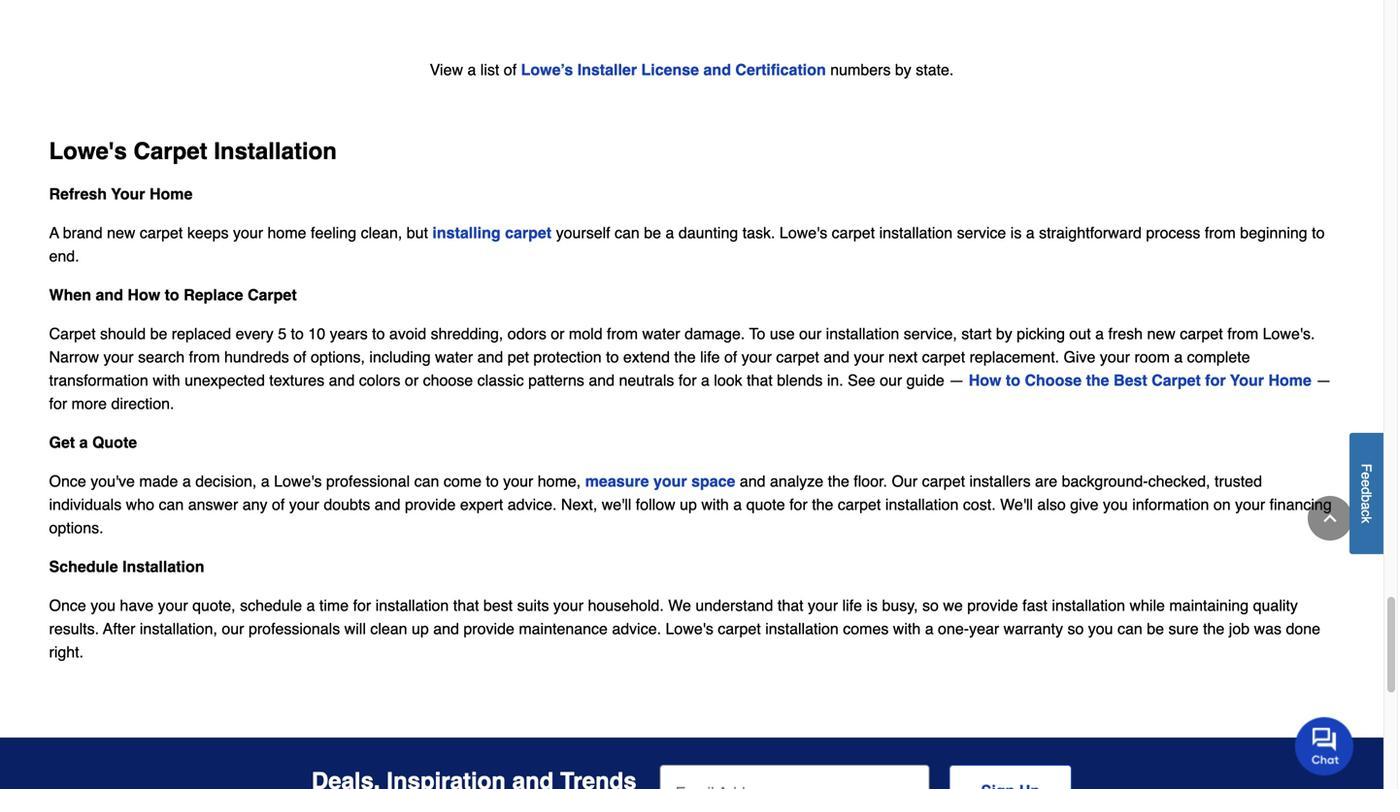 Task type: vqa. For each thing, say whether or not it's contained in the screenshot.
"Calculated"
no



Task type: describe. For each thing, give the bounding box(es) containing it.
is inside yourself can be a daunting task. lowe's carpet installation service is a straightforward process from beginning to end.
[[1010, 224, 1022, 242]]

replaced
[[172, 325, 231, 343]]

complete
[[1187, 348, 1250, 366]]

clean
[[370, 620, 407, 638]]

yourself
[[556, 224, 610, 242]]

of up textures
[[293, 348, 306, 366]]

1 vertical spatial home
[[1268, 371, 1312, 389]]

for inside carpet should be replaced every 5 to 10 years to avoid shredding, odors or mold from water damage. to use our installation service, start by picking out a fresh new carpet from lowe's. narrow your search from hundreds of options, including water and pet protection to extend the life of your carpet and your next carpet replacement. give your room a complete transformation with unexpected textures and colors or choose classic patterns and neutrals for a look that blends in. see our guide —
[[678, 371, 697, 389]]

schedule installation
[[49, 558, 204, 576]]

0 vertical spatial or
[[551, 325, 565, 343]]

lowe's
[[521, 61, 573, 78]]

maintaining
[[1169, 596, 1249, 614]]

a left time
[[306, 596, 315, 614]]

a left the one-
[[925, 620, 934, 638]]

professionals
[[248, 620, 340, 638]]

replace
[[184, 286, 243, 304]]

1 vertical spatial provide
[[967, 596, 1018, 614]]

carpet inside carpet should be replaced every 5 to 10 years to avoid shredding, odors or mold from water damage. to use our installation service, start by picking out a fresh new carpet from lowe's. narrow your search from hundreds of options, including water and pet protection to extend the life of your carpet and your next carpet replacement. give your room a complete transformation with unexpected textures and colors or choose classic patterns and neutrals for a look that blends in. see our guide —
[[49, 325, 96, 343]]

refresh
[[49, 185, 107, 203]]

while
[[1130, 596, 1165, 614]]

and down once you've made a decision, a lowe's professional can come to your home, measure your space
[[375, 495, 400, 513]]

you inside and analyze the floor. our carpet installers are background-checked, trusted individuals who can answer any of your doubts and provide expert advice. next, we'll follow up with a quote for the carpet installation cost. we'll also give you information on your financing options.
[[1103, 495, 1128, 513]]

a right made
[[182, 472, 191, 490]]

be inside once you have your quote, schedule a time for installation that best suits your household. we understand that your life is busy, so we provide fast installation while maintaining quality results. after installation, our professionals will clean up and provide maintenance advice. lowe's carpet installation comes with a one-year warranty so you can be sure the job was done right.
[[1147, 620, 1164, 638]]

follow
[[636, 495, 675, 513]]

the down "give"
[[1086, 371, 1109, 389]]

hundreds
[[224, 348, 289, 366]]

lowe's carpet installation
[[49, 138, 337, 164]]

expert
[[460, 495, 503, 513]]

keeps
[[187, 224, 229, 242]]

cost.
[[963, 495, 996, 513]]

— inside carpet should be replaced every 5 to 10 years to avoid shredding, odors or mold from water damage. to use our installation service, start by picking out a fresh new carpet from lowe's. narrow your search from hundreds of options, including water and pet protection to extend the life of your carpet and your next carpet replacement. give your room a complete transformation with unexpected textures and colors or choose classic patterns and neutrals for a look that blends in. see our guide —
[[949, 371, 964, 389]]

for inside and analyze the floor. our carpet installers are background-checked, trusted individuals who can answer any of your doubts and provide expert advice. next, we'll follow up with a quote for the carpet installation cost. we'll also give you information on your financing options.
[[789, 495, 808, 513]]

measure your space link
[[585, 472, 735, 490]]

installation,
[[140, 620, 217, 638]]

carpet right our on the right of the page
[[922, 472, 965, 490]]

was
[[1254, 620, 1282, 638]]

done
[[1286, 620, 1320, 638]]

1 horizontal spatial how
[[969, 371, 1001, 389]]

carpet down room
[[1152, 371, 1201, 389]]

your left home,
[[503, 472, 533, 490]]

patterns
[[528, 371, 584, 389]]

lowe's inside once you have your quote, schedule a time for installation that best suits your household. we understand that your life is busy, so we provide fast installation while maintaining quality results. after installation, our professionals will clean up and provide maintenance advice. lowe's carpet installation comes with a one-year warranty so you can be sure the job was done right.
[[666, 620, 713, 638]]

in.
[[827, 371, 843, 389]]

installing carpet link
[[432, 224, 552, 242]]

task.
[[742, 224, 775, 242]]

a right "out"
[[1095, 325, 1104, 343]]

carpet up complete
[[1180, 325, 1223, 343]]

a left look
[[701, 371, 710, 389]]

and up quote
[[740, 472, 766, 490]]

installation up clean at the bottom left
[[375, 596, 449, 614]]

when and how to replace carpet
[[49, 286, 297, 304]]

of up look
[[724, 348, 737, 366]]

how to choose the best carpet for your home
[[969, 371, 1312, 389]]

replacement.
[[969, 348, 1059, 366]]

installing
[[432, 224, 501, 242]]

with inside once you have your quote, schedule a time for installation that best suits your household. we understand that your life is busy, so we provide fast installation while maintaining quality results. after installation, our professionals will clean up and provide maintenance advice. lowe's carpet installation comes with a one-year warranty so you can be sure the job was done right.
[[893, 620, 921, 638]]

choose
[[423, 371, 473, 389]]

lowe's up refresh
[[49, 138, 127, 164]]

can inside yourself can be a daunting task. lowe's carpet installation service is a straightforward process from beginning to end.
[[615, 224, 640, 242]]

license
[[641, 61, 699, 78]]

we
[[943, 596, 963, 614]]

time
[[319, 596, 349, 614]]

lowe's inside yourself can be a daunting task. lowe's carpet installation service is a straightforward process from beginning to end.
[[780, 224, 827, 242]]

10
[[308, 325, 325, 343]]

years
[[330, 325, 368, 343]]

once you have your quote, schedule a time for installation that best suits your household. we understand that your life is busy, so we provide fast installation while maintaining quality results. after installation, our professionals will clean up and provide maintenance advice. lowe's carpet installation comes with a one-year warranty so you can be sure the job was done right.
[[49, 596, 1320, 661]]

and right license
[[703, 61, 731, 78]]

from down replaced
[[189, 348, 220, 366]]

a right get
[[79, 433, 88, 451]]

with inside and analyze the floor. our carpet installers are background-checked, trusted individuals who can answer any of your doubts and provide expert advice. next, we'll follow up with a quote for the carpet installation cost. we'll also give you information on your financing options.
[[701, 495, 729, 513]]

the down analyze
[[812, 495, 833, 513]]

list
[[480, 61, 499, 78]]

your down to
[[742, 348, 772, 366]]

advice. inside and analyze the floor. our carpet installers are background-checked, trusted individuals who can answer any of your doubts and provide expert advice. next, we'll follow up with a quote for the carpet installation cost. we'll also give you information on your financing options.
[[508, 495, 557, 513]]

the inside carpet should be replaced every 5 to 10 years to avoid shredding, odors or mold from water damage. to use our installation service, start by picking out a fresh new carpet from lowe's. narrow your search from hundreds of options, including water and pet protection to extend the life of your carpet and your next carpet replacement. give your room a complete transformation with unexpected textures and colors or choose classic patterns and neutrals for a look that blends in. see our guide —
[[674, 348, 696, 366]]

textures
[[269, 371, 324, 389]]

best
[[1114, 371, 1147, 389]]

your up maintenance
[[553, 596, 584, 614]]

2 vertical spatial you
[[1088, 620, 1113, 638]]

your left doubts
[[289, 495, 319, 513]]

pet
[[508, 348, 529, 366]]

carpet up 5
[[248, 286, 297, 304]]

carpet up the refresh your home
[[134, 138, 207, 164]]

to right 5
[[291, 325, 304, 343]]

1 vertical spatial or
[[405, 371, 419, 389]]

0 horizontal spatial new
[[107, 224, 135, 242]]

busy,
[[882, 596, 918, 614]]

lowe's.
[[1263, 325, 1315, 343]]

a left daunting
[[666, 224, 674, 242]]

household.
[[588, 596, 664, 614]]

your up "see"
[[854, 348, 884, 366]]

start
[[961, 325, 992, 343]]

from up extend
[[607, 325, 638, 343]]

installation right fast
[[1052, 596, 1125, 614]]

you've
[[90, 472, 135, 490]]

picking
[[1017, 325, 1065, 343]]

quote
[[92, 433, 137, 451]]

the left floor.
[[828, 472, 849, 490]]

carpet should be replaced every 5 to 10 years to avoid shredding, odors or mold from water damage. to use our installation service, start by picking out a fresh new carpet from lowe's. narrow your search from hundreds of options, including water and pet protection to extend the life of your carpet and your next carpet replacement. give your room a complete transformation with unexpected textures and colors or choose classic patterns and neutrals for a look that blends in. see our guide —
[[49, 325, 1315, 389]]

0 horizontal spatial installation
[[122, 558, 204, 576]]

and up classic
[[477, 348, 503, 366]]

are
[[1035, 472, 1057, 490]]

to left replace
[[165, 286, 179, 304]]

choose
[[1025, 371, 1082, 389]]

we'll
[[1000, 495, 1033, 513]]

process
[[1146, 224, 1200, 242]]

home
[[268, 224, 306, 242]]

— inside — for more direction.
[[1316, 371, 1331, 389]]

yourself can be a daunting task. lowe's carpet installation service is a straightforward process from beginning to end.
[[49, 224, 1325, 265]]

year
[[969, 620, 999, 638]]

shredding,
[[431, 325, 503, 343]]

up inside and analyze the floor. our carpet installers are background-checked, trusted individuals who can answer any of your doubts and provide expert advice. next, we'll follow up with a quote for the carpet installation cost. we'll also give you information on your financing options.
[[680, 495, 697, 513]]

and down options,
[[329, 371, 355, 389]]

fast
[[1022, 596, 1048, 614]]

can inside once you have your quote, schedule a time for installation that best suits your household. we understand that your life is busy, so we provide fast installation while maintaining quality results. after installation, our professionals will clean up and provide maintenance advice. lowe's carpet installation comes with a one-year warranty so you can be sure the job was done right.
[[1117, 620, 1143, 638]]

financing
[[1270, 495, 1332, 513]]

Email Address email field
[[660, 765, 930, 789]]

a left 'list'
[[467, 61, 476, 78]]

2 e from the top
[[1359, 480, 1374, 487]]

installation inside carpet should be replaced every 5 to 10 years to avoid shredding, odors or mold from water damage. to use our installation service, start by picking out a fresh new carpet from lowe's. narrow your search from hundreds of options, including water and pet protection to extend the life of your carpet and your next carpet replacement. give your room a complete transformation with unexpected textures and colors or choose classic patterns and neutrals for a look that blends in. see our guide —
[[826, 325, 899, 343]]

right.
[[49, 643, 84, 661]]

results.
[[49, 620, 99, 638]]

your down "fresh"
[[1100, 348, 1130, 366]]

brand
[[63, 224, 103, 242]]

chevron up image
[[1320, 509, 1340, 528]]

extend
[[623, 348, 670, 366]]

warranty
[[1004, 620, 1063, 638]]

trusted
[[1215, 472, 1262, 490]]

1 vertical spatial so
[[1067, 620, 1084, 638]]

search
[[138, 348, 185, 366]]

decision,
[[195, 472, 257, 490]]

be for can
[[644, 224, 661, 242]]

a right the service
[[1026, 224, 1035, 242]]

we'll
[[602, 495, 631, 513]]

c
[[1359, 510, 1374, 517]]

made
[[139, 472, 178, 490]]

0 vertical spatial water
[[642, 325, 680, 343]]

understand
[[696, 596, 773, 614]]

f
[[1359, 464, 1374, 472]]

next
[[888, 348, 918, 366]]

end.
[[49, 247, 79, 265]]

job
[[1229, 620, 1250, 638]]

also
[[1037, 495, 1066, 513]]

see
[[848, 371, 875, 389]]

any
[[242, 495, 267, 513]]

0 vertical spatial how
[[128, 286, 160, 304]]

our
[[892, 472, 918, 490]]

and right when
[[96, 286, 123, 304]]

options,
[[311, 348, 365, 366]]



Task type: locate. For each thing, give the bounding box(es) containing it.
be
[[644, 224, 661, 242], [150, 325, 167, 343], [1147, 620, 1164, 638]]

be inside yourself can be a daunting task. lowe's carpet installation service is a straightforward process from beginning to end.
[[644, 224, 661, 242]]

scroll to top element
[[1308, 496, 1352, 541]]

1 vertical spatial once
[[49, 596, 86, 614]]

to left avoid
[[372, 325, 385, 343]]

and right clean at the bottom left
[[433, 620, 459, 638]]

provide up year
[[967, 596, 1018, 614]]

come
[[444, 472, 482, 490]]

the inside once you have your quote, schedule a time for installation that best suits your household. we understand that your life is busy, so we provide fast installation while maintaining quality results. after installation, our professionals will clean up and provide maintenance advice. lowe's carpet installation comes with a one-year warranty so you can be sure the job was done right.
[[1203, 620, 1225, 638]]

your down trusted
[[1235, 495, 1265, 513]]

0 vertical spatial you
[[1103, 495, 1128, 513]]

0 horizontal spatial with
[[153, 371, 180, 389]]

lowe's down the we
[[666, 620, 713, 638]]

narrow
[[49, 348, 99, 366]]

be inside carpet should be replaced every 5 to 10 years to avoid shredding, odors or mold from water damage. to use our installation service, start by picking out a fresh new carpet from lowe's. narrow your search from hundreds of options, including water and pet protection to extend the life of your carpet and your next carpet replacement. give your room a complete transformation with unexpected textures and colors or choose classic patterns and neutrals for a look that blends in. see our guide —
[[150, 325, 167, 343]]

1 horizontal spatial —
[[1316, 371, 1331, 389]]

a inside and analyze the floor. our carpet installers are background-checked, trusted individuals who can answer any of your doubts and provide expert advice. next, we'll follow up with a quote for the carpet installation cost. we'll also give you information on your financing options.
[[733, 495, 742, 513]]

provide
[[405, 495, 456, 513], [967, 596, 1018, 614], [463, 620, 514, 638]]

1 horizontal spatial advice.
[[612, 620, 661, 638]]

1 vertical spatial advice.
[[612, 620, 661, 638]]

can right yourself
[[615, 224, 640, 242]]

damage.
[[685, 325, 745, 343]]

1 vertical spatial by
[[996, 325, 1012, 343]]

and inside once you have your quote, schedule a time for installation that best suits your household. we understand that your life is busy, so we provide fast installation while maintaining quality results. after installation, our professionals will clean up and provide maintenance advice. lowe's carpet installation comes with a one-year warranty so you can be sure the job was done right.
[[433, 620, 459, 638]]

beginning
[[1240, 224, 1307, 242]]

quote
[[746, 495, 785, 513]]

state.
[[916, 61, 954, 78]]

once
[[49, 472, 86, 490], [49, 596, 86, 614]]

a inside button
[[1359, 502, 1374, 510]]

home down 'lowe's.'
[[1268, 371, 1312, 389]]

with down "space"
[[701, 495, 729, 513]]

0 vertical spatial your
[[111, 185, 145, 203]]

service,
[[904, 325, 957, 343]]

or down including
[[405, 371, 419, 389]]

installation left the service
[[879, 224, 953, 242]]

service
[[957, 224, 1006, 242]]

e
[[1359, 472, 1374, 480], [1359, 480, 1374, 487]]

once inside once you have your quote, schedule a time for installation that best suits your household. we understand that your life is busy, so we provide fast installation while maintaining quality results. after installation, our professionals will clean up and provide maintenance advice. lowe's carpet installation comes with a one-year warranty so you can be sure the job was done right.
[[49, 596, 86, 614]]

for up will
[[353, 596, 371, 614]]

0 vertical spatial home
[[149, 185, 193, 203]]

you up after
[[90, 596, 116, 614]]

1 vertical spatial how
[[969, 371, 1001, 389]]

installation inside yourself can be a daunting task. lowe's carpet installation service is a straightforward process from beginning to end.
[[879, 224, 953, 242]]

can down while at the right of page
[[1117, 620, 1143, 638]]

your left home
[[233, 224, 263, 242]]

1 horizontal spatial with
[[701, 495, 729, 513]]

1 horizontal spatial be
[[644, 224, 661, 242]]

—
[[949, 371, 964, 389], [1316, 371, 1331, 389]]

0 vertical spatial provide
[[405, 495, 456, 513]]

0 vertical spatial is
[[1010, 224, 1022, 242]]

to down "replacement."
[[1006, 371, 1020, 389]]

1 horizontal spatial so
[[1067, 620, 1084, 638]]

installation inside and analyze the floor. our carpet installers are background-checked, trusted individuals who can answer any of your doubts and provide expert advice. next, we'll follow up with a quote for the carpet installation cost. we'll also give you information on your financing options.
[[885, 495, 959, 513]]

classic
[[477, 371, 524, 389]]

1 horizontal spatial home
[[1268, 371, 1312, 389]]

1 horizontal spatial or
[[551, 325, 565, 343]]

can down made
[[159, 495, 184, 513]]

2 vertical spatial provide
[[463, 620, 514, 638]]

1 vertical spatial be
[[150, 325, 167, 343]]

0 vertical spatial our
[[799, 325, 822, 343]]

your right refresh
[[111, 185, 145, 203]]

0 vertical spatial installation
[[214, 138, 337, 164]]

blends
[[777, 371, 823, 389]]

5
[[278, 325, 286, 343]]

1 vertical spatial water
[[435, 348, 473, 366]]

colors
[[359, 371, 400, 389]]

your up installation,
[[158, 596, 188, 614]]

installation up have
[[122, 558, 204, 576]]

can
[[615, 224, 640, 242], [414, 472, 439, 490], [159, 495, 184, 513], [1117, 620, 1143, 638]]

that left best
[[453, 596, 479, 614]]

when
[[49, 286, 91, 304]]

installers
[[969, 472, 1031, 490]]

up right clean at the bottom left
[[412, 620, 429, 638]]

chat invite button image
[[1295, 717, 1354, 776]]

carpet down floor.
[[838, 495, 881, 513]]

can left come
[[414, 472, 439, 490]]

by inside carpet should be replaced every 5 to 10 years to avoid shredding, odors or mold from water damage. to use our installation service, start by picking out a fresh new carpet from lowe's. narrow your search from hundreds of options, including water and pet protection to extend the life of your carpet and your next carpet replacement. give your room a complete transformation with unexpected textures and colors or choose classic patterns and neutrals for a look that blends in. see our guide —
[[996, 325, 1012, 343]]

give
[[1064, 348, 1096, 366]]

and
[[703, 61, 731, 78], [96, 286, 123, 304], [477, 348, 503, 366], [824, 348, 849, 366], [329, 371, 355, 389], [589, 371, 615, 389], [740, 472, 766, 490], [375, 495, 400, 513], [433, 620, 459, 638]]

from up complete
[[1227, 325, 1258, 343]]

installation
[[879, 224, 953, 242], [826, 325, 899, 343], [885, 495, 959, 513], [375, 596, 449, 614], [1052, 596, 1125, 614], [765, 620, 839, 638]]

advice. inside once you have your quote, schedule a time for installation that best suits your household. we understand that your life is busy, so we provide fast installation while maintaining quality results. after installation, our professionals will clean up and provide maintenance advice. lowe's carpet installation comes with a one-year warranty so you can be sure the job was done right.
[[612, 620, 661, 638]]

0 vertical spatial new
[[107, 224, 135, 242]]

of
[[504, 61, 517, 78], [293, 348, 306, 366], [724, 348, 737, 366], [272, 495, 285, 513]]

look
[[714, 371, 742, 389]]

0 horizontal spatial be
[[150, 325, 167, 343]]

of right 'list'
[[504, 61, 517, 78]]

to
[[1312, 224, 1325, 242], [165, 286, 179, 304], [291, 325, 304, 343], [372, 325, 385, 343], [606, 348, 619, 366], [1006, 371, 1020, 389], [486, 472, 499, 490]]

0 horizontal spatial up
[[412, 620, 429, 638]]

from inside yourself can be a daunting task. lowe's carpet installation service is a straightforward process from beginning to end.
[[1205, 224, 1236, 242]]

e up d
[[1359, 472, 1374, 480]]

how
[[128, 286, 160, 304], [969, 371, 1001, 389]]

a brand new carpet keeps your home feeling clean, but installing carpet
[[49, 224, 552, 242]]

of inside and analyze the floor. our carpet installers are background-checked, trusted individuals who can answer any of your doubts and provide expert advice. next, we'll follow up with a quote for the carpet installation cost. we'll also give you information on your financing options.
[[272, 495, 285, 513]]

for inside — for more direction.
[[49, 395, 67, 412]]

carpet left keeps
[[140, 224, 183, 242]]

1 horizontal spatial installation
[[214, 138, 337, 164]]

0 horizontal spatial —
[[949, 371, 964, 389]]

1 horizontal spatial up
[[680, 495, 697, 513]]

our inside once you have your quote, schedule a time for installation that best suits your household. we understand that your life is busy, so we provide fast installation while maintaining quality results. after installation, our professionals will clean up and provide maintenance advice. lowe's carpet installation comes with a one-year warranty so you can be sure the job was done right.
[[222, 620, 244, 638]]

2 vertical spatial be
[[1147, 620, 1164, 638]]

— for more direction.
[[49, 371, 1331, 412]]

floor.
[[854, 472, 887, 490]]

1 vertical spatial with
[[701, 495, 729, 513]]

0 horizontal spatial or
[[405, 371, 419, 389]]

0 vertical spatial life
[[700, 348, 720, 366]]

mold
[[569, 325, 603, 343]]

1 vertical spatial new
[[1147, 325, 1176, 343]]

to left extend
[[606, 348, 619, 366]]

your left busy,
[[808, 596, 838, 614]]

0 horizontal spatial by
[[895, 61, 911, 78]]

2 once from the top
[[49, 596, 86, 614]]

suits
[[517, 596, 549, 614]]

0 horizontal spatial water
[[435, 348, 473, 366]]

0 vertical spatial so
[[922, 596, 939, 614]]

home
[[149, 185, 193, 203], [1268, 371, 1312, 389]]

0 horizontal spatial our
[[222, 620, 244, 638]]

2 vertical spatial our
[[222, 620, 244, 638]]

1 vertical spatial life
[[842, 596, 862, 614]]

1 horizontal spatial life
[[842, 596, 862, 614]]

life up comes
[[842, 596, 862, 614]]

and up in.
[[824, 348, 849, 366]]

be up search
[[150, 325, 167, 343]]

1 horizontal spatial water
[[642, 325, 680, 343]]

up
[[680, 495, 697, 513], [412, 620, 429, 638]]

for inside once you have your quote, schedule a time for installation that best suits your household. we understand that your life is busy, so we provide fast installation while maintaining quality results. after installation, our professionals will clean up and provide maintenance advice. lowe's carpet installation comes with a one-year warranty so you can be sure the job was done right.
[[353, 596, 371, 614]]

carpet up blends
[[776, 348, 819, 366]]

advice. down household.
[[612, 620, 661, 638]]

that right look
[[747, 371, 773, 389]]

provide inside and analyze the floor. our carpet installers are background-checked, trusted individuals who can answer any of your doubts and provide expert advice. next, we'll follow up with a quote for the carpet installation cost. we'll also give you information on your financing options.
[[405, 495, 456, 513]]

so left we
[[922, 596, 939, 614]]

life inside once you have your quote, schedule a time for installation that best suits your household. we understand that your life is busy, so we provide fast installation while maintaining quality results. after installation, our professionals will clean up and provide maintenance advice. lowe's carpet installation comes with a one-year warranty so you can be sure the job was done right.
[[842, 596, 862, 614]]

1 horizontal spatial your
[[1230, 371, 1264, 389]]

for down complete
[[1205, 371, 1226, 389]]

how up should at the top left of page
[[128, 286, 160, 304]]

be left daunting
[[644, 224, 661, 242]]

but
[[407, 224, 428, 242]]

is inside once you have your quote, schedule a time for installation that best suits your household. we understand that your life is busy, so we provide fast installation while maintaining quality results. after installation, our professionals will clean up and provide maintenance advice. lowe's carpet installation comes with a one-year warranty so you can be sure the job was done right.
[[866, 596, 878, 614]]

guide
[[906, 371, 944, 389]]

by
[[895, 61, 911, 78], [996, 325, 1012, 343]]

information
[[1132, 495, 1209, 513]]

is up comes
[[866, 596, 878, 614]]

1 horizontal spatial new
[[1147, 325, 1176, 343]]

0 vertical spatial advice.
[[508, 495, 557, 513]]

next,
[[561, 495, 597, 513]]

maintenance
[[519, 620, 608, 638]]

best
[[483, 596, 513, 614]]

from
[[1205, 224, 1236, 242], [607, 325, 638, 343], [1227, 325, 1258, 343], [189, 348, 220, 366]]

0 horizontal spatial that
[[453, 596, 479, 614]]

fresh
[[1108, 325, 1143, 343]]

2 horizontal spatial that
[[778, 596, 803, 614]]

sure
[[1168, 620, 1199, 638]]

can inside and analyze the floor. our carpet installers are background-checked, trusted individuals who can answer any of your doubts and provide expert advice. next, we'll follow up with a quote for the carpet installation cost. we'll also give you information on your financing options.
[[159, 495, 184, 513]]

1 — from the left
[[949, 371, 964, 389]]

transformation
[[49, 371, 148, 389]]

carpet inside yourself can be a daunting task. lowe's carpet installation service is a straightforward process from beginning to end.
[[832, 224, 875, 242]]

up right follow
[[680, 495, 697, 513]]

0 horizontal spatial how
[[128, 286, 160, 304]]

form
[[660, 765, 1072, 789]]

once up individuals
[[49, 472, 86, 490]]

1 horizontal spatial by
[[996, 325, 1012, 343]]

out
[[1069, 325, 1091, 343]]

room
[[1134, 348, 1170, 366]]

once for once you have your quote, schedule a time for installation that best suits your household. we understand that your life is busy, so we provide fast installation while maintaining quality results. after installation, our professionals will clean up and provide maintenance advice. lowe's carpet installation comes with a one-year warranty so you can be sure the job was done right.
[[49, 596, 86, 614]]

by left state.
[[895, 61, 911, 78]]

a right room
[[1174, 348, 1183, 366]]

installation up "see"
[[826, 325, 899, 343]]

how down "replacement."
[[969, 371, 1001, 389]]

space
[[691, 472, 735, 490]]

view a list of lowe's installer license and certification numbers by state.
[[430, 61, 954, 78]]

to inside yourself can be a daunting task. lowe's carpet installation service is a straightforward process from beginning to end.
[[1312, 224, 1325, 242]]

1 once from the top
[[49, 472, 86, 490]]

be for should
[[150, 325, 167, 343]]

to up the expert
[[486, 472, 499, 490]]

2 horizontal spatial our
[[880, 371, 902, 389]]

1 vertical spatial up
[[412, 620, 429, 638]]

2 horizontal spatial provide
[[967, 596, 1018, 614]]

you right warranty
[[1088, 620, 1113, 638]]

carpet inside once you have your quote, schedule a time for installation that best suits your household. we understand that your life is busy, so we provide fast installation while maintaining quality results. after installation, our professionals will clean up and provide maintenance advice. lowe's carpet installation comes with a one-year warranty so you can be sure the job was done right.
[[718, 620, 761, 638]]

with inside carpet should be replaced every 5 to 10 years to avoid shredding, odors or mold from water damage. to use our installation service, start by picking out a fresh new carpet from lowe's. narrow your search from hundreds of options, including water and pet protection to extend the life of your carpet and your next carpet replacement. give your room a complete transformation with unexpected textures and colors or choose classic patterns and neutrals for a look that blends in. see our guide —
[[153, 371, 180, 389]]

0 horizontal spatial home
[[149, 185, 193, 203]]

2 — from the left
[[1316, 371, 1331, 389]]

quality
[[1253, 596, 1298, 614]]

k
[[1359, 517, 1374, 523]]

installation up home
[[214, 138, 337, 164]]

water up extend
[[642, 325, 680, 343]]

you down background-
[[1103, 495, 1128, 513]]

1 horizontal spatial provide
[[463, 620, 514, 638]]

refresh your home
[[49, 185, 193, 203]]

once you've made a decision, a lowe's professional can come to your home, measure your space
[[49, 472, 735, 490]]

0 horizontal spatial so
[[922, 596, 939, 614]]

0 horizontal spatial is
[[866, 596, 878, 614]]

get a quote
[[49, 433, 137, 451]]

carpet left yourself
[[505, 224, 552, 242]]

who
[[126, 495, 154, 513]]

for down analyze
[[789, 495, 808, 513]]

1 vertical spatial you
[[90, 596, 116, 614]]

give
[[1070, 495, 1099, 513]]

a up "any"
[[261, 472, 270, 490]]

1 vertical spatial your
[[1230, 371, 1264, 389]]

your up follow
[[653, 472, 687, 490]]

new right brand
[[107, 224, 135, 242]]

get
[[49, 433, 75, 451]]

your down complete
[[1230, 371, 1264, 389]]

odors
[[508, 325, 546, 343]]

life inside carpet should be replaced every 5 to 10 years to avoid shredding, odors or mold from water damage. to use our installation service, start by picking out a fresh new carpet from lowe's. narrow your search from hundreds of options, including water and pet protection to extend the life of your carpet and your next carpet replacement. give your room a complete transformation with unexpected textures and colors or choose classic patterns and neutrals for a look that blends in. see our guide —
[[700, 348, 720, 366]]

view
[[430, 61, 463, 78]]

0 horizontal spatial advice.
[[508, 495, 557, 513]]

be down while at the right of page
[[1147, 620, 1164, 638]]

professional
[[326, 472, 410, 490]]

provide down come
[[405, 495, 456, 513]]

or
[[551, 325, 565, 343], [405, 371, 419, 389]]

0 vertical spatial up
[[680, 495, 697, 513]]

use
[[770, 325, 795, 343]]

on
[[1213, 495, 1231, 513]]

0 vertical spatial by
[[895, 61, 911, 78]]

0 horizontal spatial provide
[[405, 495, 456, 513]]

that inside carpet should be replaced every 5 to 10 years to avoid shredding, odors or mold from water damage. to use our installation service, start by picking out a fresh new carpet from lowe's. narrow your search from hundreds of options, including water and pet protection to extend the life of your carpet and your next carpet replacement. give your room a complete transformation with unexpected textures and colors or choose classic patterns and neutrals for a look that blends in. see our guide —
[[747, 371, 773, 389]]

a
[[467, 61, 476, 78], [666, 224, 674, 242], [1026, 224, 1035, 242], [1095, 325, 1104, 343], [1174, 348, 1183, 366], [701, 371, 710, 389], [79, 433, 88, 451], [182, 472, 191, 490], [261, 472, 270, 490], [733, 495, 742, 513], [1359, 502, 1374, 510], [306, 596, 315, 614], [925, 620, 934, 638]]

checked,
[[1148, 472, 1210, 490]]

1 horizontal spatial that
[[747, 371, 773, 389]]

is
[[1010, 224, 1022, 242], [866, 596, 878, 614]]

provide down best
[[463, 620, 514, 638]]

0 vertical spatial once
[[49, 472, 86, 490]]

lowe's left professional
[[274, 472, 322, 490]]

answer
[[188, 495, 238, 513]]

lowe's installer license and certification link
[[521, 61, 826, 78]]

new up room
[[1147, 325, 1176, 343]]

1 e from the top
[[1359, 472, 1374, 480]]

with down search
[[153, 371, 180, 389]]

advice.
[[508, 495, 557, 513], [612, 620, 661, 638]]

2 horizontal spatial with
[[893, 620, 921, 638]]

a left quote
[[733, 495, 742, 513]]

0 vertical spatial be
[[644, 224, 661, 242]]

1 horizontal spatial our
[[799, 325, 822, 343]]

analyze
[[770, 472, 823, 490]]

2 horizontal spatial be
[[1147, 620, 1164, 638]]

new inside carpet should be replaced every 5 to 10 years to avoid shredding, odors or mold from water damage. to use our installation service, start by picking out a fresh new carpet from lowe's. narrow your search from hundreds of options, including water and pet protection to extend the life of your carpet and your next carpet replacement. give your room a complete transformation with unexpected textures and colors or choose classic patterns and neutrals for a look that blends in. see our guide —
[[1147, 325, 1176, 343]]

0 vertical spatial with
[[153, 371, 180, 389]]

carpet down service,
[[922, 348, 965, 366]]

once for once you've made a decision, a lowe's professional can come to your home, measure your space
[[49, 472, 86, 490]]

our down quote,
[[222, 620, 244, 638]]

2 vertical spatial with
[[893, 620, 921, 638]]

water
[[642, 325, 680, 343], [435, 348, 473, 366]]

installation left comes
[[765, 620, 839, 638]]

how to choose the best carpet for your home link
[[969, 371, 1312, 389]]

e up b
[[1359, 480, 1374, 487]]

should
[[100, 325, 146, 343]]

carpet down understand
[[718, 620, 761, 638]]

your down should at the top left of page
[[103, 348, 134, 366]]

daunting
[[678, 224, 738, 242]]

advice. down home,
[[508, 495, 557, 513]]

0 horizontal spatial life
[[700, 348, 720, 366]]

including
[[369, 348, 431, 366]]

1 vertical spatial our
[[880, 371, 902, 389]]

0 horizontal spatial your
[[111, 185, 145, 203]]

1 vertical spatial installation
[[122, 558, 204, 576]]

from right process
[[1205, 224, 1236, 242]]

for left more
[[49, 395, 67, 412]]

our right use
[[799, 325, 822, 343]]

1 horizontal spatial is
[[1010, 224, 1022, 242]]

and down protection
[[589, 371, 615, 389]]

1 vertical spatial is
[[866, 596, 878, 614]]

clean,
[[361, 224, 402, 242]]

measure
[[585, 472, 649, 490]]

up inside once you have your quote, schedule a time for installation that best suits your household. we understand that your life is busy, so we provide fast installation while maintaining quality results. after installation, our professionals will clean up and provide maintenance advice. lowe's carpet installation comes with a one-year warranty so you can be sure the job was done right.
[[412, 620, 429, 638]]



